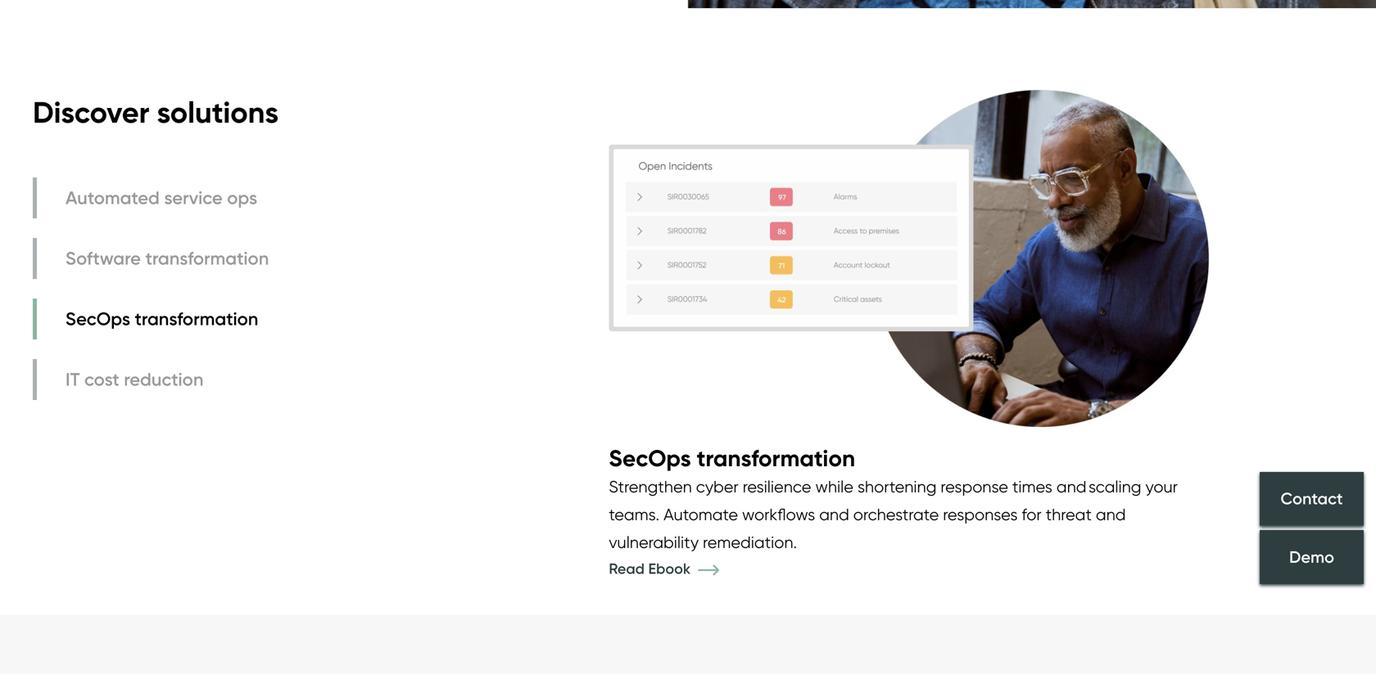 Task type: describe. For each thing, give the bounding box(es) containing it.
cost
[[84, 369, 119, 391]]

solutions
[[157, 94, 279, 131]]

it cost reduction link
[[33, 359, 273, 400]]

2 and from the left
[[1096, 506, 1126, 525]]

threat
[[1046, 506, 1092, 525]]

resilience
[[743, 478, 811, 497]]

for
[[1022, 506, 1042, 525]]

responses
[[943, 506, 1018, 525]]

transformation for secops transformation
[[135, 308, 258, 330]]

secops transformation strengthen cyber resilience while shortening response times and scaling your teams. automate workflows and orchestrate responses for threat and vulnerability remediation.
[[609, 444, 1178, 553]]

automation and orchestration improve threat response image
[[609, 74, 1210, 444]]

demo link
[[1260, 531, 1364, 585]]

and scaling
[[1057, 478, 1142, 497]]

service
[[164, 187, 223, 209]]

discover solutions
[[33, 94, 279, 131]]

contact link
[[1260, 472, 1364, 527]]

teams.
[[609, 506, 659, 525]]

contact
[[1281, 489, 1343, 509]]

software transformation
[[66, 247, 269, 270]]

remediation.
[[703, 533, 797, 553]]

automate
[[664, 506, 738, 525]]

vulnerability
[[609, 533, 699, 553]]

automated
[[66, 187, 160, 209]]



Task type: locate. For each thing, give the bounding box(es) containing it.
0 vertical spatial transformation
[[145, 247, 269, 270]]

transformation
[[145, 247, 269, 270], [135, 308, 258, 330], [697, 444, 855, 473]]

transformation down service
[[145, 247, 269, 270]]

strengthen
[[609, 478, 692, 497]]

secops transformation
[[66, 308, 258, 330]]

0 horizontal spatial and
[[819, 506, 849, 525]]

read
[[609, 560, 645, 578]]

transformation down software transformation
[[135, 308, 258, 330]]

automated service ops link
[[33, 178, 273, 219]]

secops inside 'secops transformation strengthen cyber resilience while shortening response times and scaling your teams. automate workflows and orchestrate responses for threat and vulnerability remediation.'
[[609, 444, 691, 473]]

and down while
[[819, 506, 849, 525]]

response
[[941, 478, 1008, 497]]

workflows
[[742, 506, 815, 525]]

transformation for secops transformation strengthen cyber resilience while shortening response times and scaling your teams. automate workflows and orchestrate responses for threat and vulnerability remediation.
[[697, 444, 855, 473]]

demo
[[1289, 547, 1334, 568]]

0 vertical spatial secops
[[66, 308, 130, 330]]

ebook
[[648, 560, 691, 578]]

secops
[[66, 308, 130, 330], [609, 444, 691, 473]]

reduction
[[124, 369, 203, 391]]

1 vertical spatial secops
[[609, 444, 691, 473]]

2 vertical spatial transformation
[[697, 444, 855, 473]]

secops for secops transformation
[[66, 308, 130, 330]]

discover
[[33, 94, 149, 131]]

1 vertical spatial transformation
[[135, 308, 258, 330]]

transformation inside 'secops transformation strengthen cyber resilience while shortening response times and scaling your teams. automate workflows and orchestrate responses for threat and vulnerability remediation.'
[[697, 444, 855, 473]]

automated service ops
[[66, 187, 257, 209]]

and
[[819, 506, 849, 525], [1096, 506, 1126, 525]]

your
[[1146, 478, 1178, 497]]

secops for secops transformation strengthen cyber resilience while shortening response times and scaling your teams. automate workflows and orchestrate responses for threat and vulnerability remediation.
[[609, 444, 691, 473]]

ops
[[227, 187, 257, 209]]

transformation up 'resilience'
[[697, 444, 855, 473]]

1 horizontal spatial and
[[1096, 506, 1126, 525]]

transformation for software transformation
[[145, 247, 269, 270]]

software transformation link
[[33, 238, 273, 279]]

secops up 'strengthen'
[[609, 444, 691, 473]]

orchestrate
[[853, 506, 939, 525]]

0 horizontal spatial secops
[[66, 308, 130, 330]]

secops up 'cost'
[[66, 308, 130, 330]]

shortening
[[858, 478, 937, 497]]

times
[[1012, 478, 1053, 497]]

1 and from the left
[[819, 506, 849, 525]]

and down and scaling
[[1096, 506, 1126, 525]]

while
[[815, 478, 854, 497]]

it cost reduction
[[66, 369, 203, 391]]

streamline service delivery for technology excellence image
[[0, 0, 1376, 8], [0, 0, 1376, 8]]

secops transformation link
[[33, 299, 273, 340]]

software
[[66, 247, 141, 270]]

read ebook
[[609, 560, 694, 578]]

cyber
[[696, 478, 739, 497]]

transformation inside secops transformation link
[[135, 308, 258, 330]]

transformation inside software transformation link
[[145, 247, 269, 270]]

read ebook link
[[609, 560, 744, 578]]

it
[[66, 369, 80, 391]]

1 horizontal spatial secops
[[609, 444, 691, 473]]



Task type: vqa. For each thing, say whether or not it's contained in the screenshot.
Search icon
no



